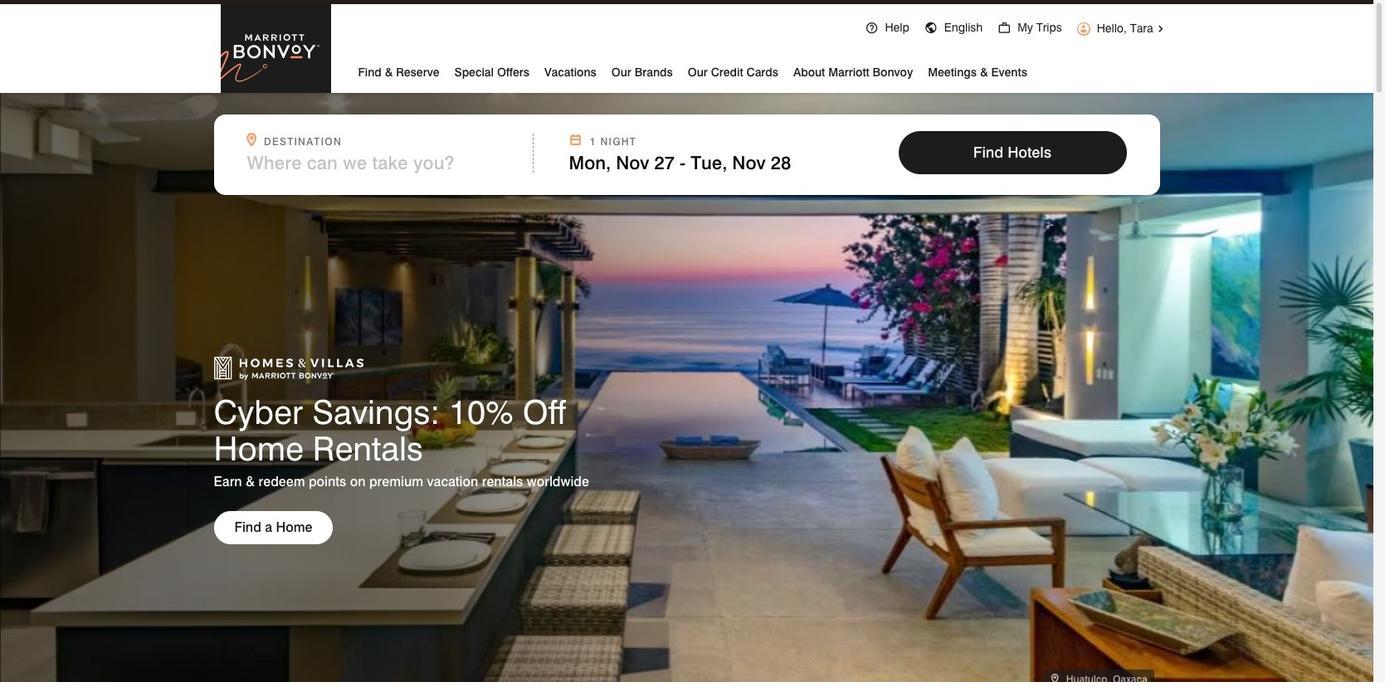 Task type: vqa. For each thing, say whether or not it's contained in the screenshot.
'edit'
no



Task type: locate. For each thing, give the bounding box(es) containing it.
& inside meetings & events dropdown button
[[980, 66, 988, 79]]

homes & villas by marriott bonvoy image
[[214, 357, 363, 380]]

round image left the my
[[998, 22, 1011, 35]]

find left hotels
[[974, 144, 1004, 161]]

1 night mon, nov 27 - tue, nov 28
[[569, 135, 791, 173]]

& inside find & reserve dropdown button
[[385, 66, 393, 79]]

savings:
[[312, 392, 440, 432]]

1 horizontal spatial find
[[358, 66, 382, 79]]

events
[[992, 66, 1028, 79]]

our left brands
[[612, 66, 632, 79]]

round image left hello,
[[1077, 22, 1091, 36]]

help
[[885, 21, 910, 34]]

meetings & events button
[[928, 59, 1028, 83]]

nov down night
[[616, 152, 649, 173]]

brands
[[635, 66, 673, 79]]

my
[[1018, 21, 1033, 34]]

1 vertical spatial find
[[974, 144, 1004, 161]]

find
[[358, 66, 382, 79], [974, 144, 1004, 161], [234, 520, 261, 535]]

english
[[944, 21, 983, 34]]

destination
[[264, 135, 342, 148]]

1 horizontal spatial &
[[385, 66, 393, 79]]

round image for english
[[924, 22, 938, 35]]

& for meetings
[[980, 66, 988, 79]]

find inside dropdown button
[[358, 66, 382, 79]]

0 horizontal spatial our
[[612, 66, 632, 79]]

premium
[[369, 474, 423, 490]]

cyber
[[214, 392, 303, 432]]

bonvoy
[[873, 66, 913, 79]]

offers
[[497, 66, 530, 79]]

worldwide
[[527, 474, 589, 490]]

points
[[309, 474, 346, 490]]

1 horizontal spatial our
[[688, 66, 708, 79]]

1 horizontal spatial round image
[[998, 22, 1011, 35]]

meetings & events
[[928, 66, 1028, 79]]

find & reserve button
[[358, 59, 440, 83]]

& inside cyber savings: 10% off home rentals earn & redeem points on premium vacation rentals worldwide
[[246, 474, 255, 490]]

our inside dropdown button
[[612, 66, 632, 79]]

home up redeem
[[214, 428, 304, 468]]

reserve
[[396, 66, 440, 79]]

round image left 'english'
[[924, 22, 938, 35]]

0 horizontal spatial find
[[234, 520, 261, 535]]

redeem
[[259, 474, 305, 490]]

home
[[214, 428, 304, 468], [276, 520, 312, 535]]

marriott
[[829, 66, 870, 79]]

find inside button
[[974, 144, 1004, 161]]

round image for hello, tara
[[1077, 22, 1091, 36]]

tue,
[[691, 152, 727, 173]]

find for find hotels
[[974, 144, 1004, 161]]

find left "reserve"
[[358, 66, 382, 79]]

2 vertical spatial find
[[234, 520, 261, 535]]

nov left the 28
[[732, 152, 766, 173]]

-
[[680, 152, 686, 173]]

about marriott bonvoy button
[[794, 59, 913, 83]]

& left the events
[[980, 66, 988, 79]]

round image
[[924, 22, 938, 35], [998, 22, 1011, 35], [1077, 22, 1091, 36]]

cards
[[747, 66, 779, 79]]

0 horizontal spatial round image
[[924, 22, 938, 35]]

1 nov from the left
[[616, 152, 649, 173]]

2 horizontal spatial round image
[[1077, 22, 1091, 36]]

rentals
[[313, 428, 423, 468]]

1 vertical spatial home
[[276, 520, 312, 535]]

hello, tara link
[[1070, 5, 1161, 46]]

& left "reserve"
[[385, 66, 393, 79]]

home right a at bottom
[[276, 520, 312, 535]]

& for find
[[385, 66, 393, 79]]

rentals
[[482, 474, 523, 490]]

find a home link
[[214, 511, 333, 545]]

round image inside hello, tara 'link'
[[1077, 22, 1091, 36]]

1 horizontal spatial nov
[[732, 152, 766, 173]]

& right earn
[[246, 474, 255, 490]]

&
[[385, 66, 393, 79], [980, 66, 988, 79], [246, 474, 255, 490]]

2 horizontal spatial &
[[980, 66, 988, 79]]

find for find & reserve
[[358, 66, 382, 79]]

0 vertical spatial home
[[214, 428, 304, 468]]

a
[[265, 520, 272, 535]]

our left credit
[[688, 66, 708, 79]]

our
[[612, 66, 632, 79], [688, 66, 708, 79]]

our for our credit cards
[[688, 66, 708, 79]]

2 our from the left
[[688, 66, 708, 79]]

round image inside the english button
[[924, 22, 938, 35]]

earn
[[214, 474, 242, 490]]

0 horizontal spatial nov
[[616, 152, 649, 173]]

None search field
[[214, 115, 1160, 195]]

2 horizontal spatial find
[[974, 144, 1004, 161]]

vacations
[[544, 66, 597, 79]]

our credit cards link
[[688, 59, 779, 83]]

0 horizontal spatial &
[[246, 474, 255, 490]]

nov
[[616, 152, 649, 173], [732, 152, 766, 173]]

find hotels
[[974, 144, 1052, 161]]

round image inside my trips link
[[998, 22, 1011, 35]]

trips
[[1037, 21, 1062, 34]]

on
[[350, 474, 366, 490]]

1 our from the left
[[612, 66, 632, 79]]

find left a at bottom
[[234, 520, 261, 535]]

0 vertical spatial find
[[358, 66, 382, 79]]



Task type: describe. For each thing, give the bounding box(es) containing it.
Destination text field
[[247, 152, 501, 173]]

27
[[655, 152, 675, 173]]

about
[[794, 66, 825, 79]]

about marriott bonvoy
[[794, 66, 913, 79]]

night
[[600, 135, 637, 148]]

our credit cards
[[688, 66, 779, 79]]

our brands button
[[612, 59, 673, 83]]

find for find a home
[[234, 520, 261, 535]]

find & reserve
[[358, 66, 440, 79]]

tara
[[1130, 21, 1153, 34]]

special offers button
[[454, 59, 530, 83]]

our for our brands
[[612, 66, 632, 79]]

off
[[523, 392, 566, 432]]

our brands
[[612, 66, 673, 79]]

vacation
[[427, 474, 478, 490]]

find hotels button
[[899, 131, 1127, 174]]

mon,
[[569, 152, 611, 173]]

vacations button
[[544, 59, 597, 83]]

round image for my trips
[[998, 22, 1011, 35]]

28
[[771, 152, 791, 173]]

my trips
[[1018, 21, 1062, 34]]

round image
[[865, 22, 879, 35]]

location image
[[1052, 674, 1064, 682]]

hotels
[[1008, 144, 1052, 161]]

english button
[[917, 2, 990, 49]]

cyber savings: 10% off home rentals earn & redeem points on premium vacation rentals worldwide
[[214, 392, 589, 490]]

10%
[[449, 392, 514, 432]]

hello, tara
[[1097, 21, 1153, 34]]

hello,
[[1097, 21, 1127, 34]]

meetings
[[928, 66, 977, 79]]

none search field containing mon, nov 27 - tue, nov 28
[[214, 115, 1160, 195]]

special offers
[[454, 66, 530, 79]]

2 nov from the left
[[732, 152, 766, 173]]

credit
[[711, 66, 743, 79]]

my trips link
[[990, 2, 1070, 49]]

destination field
[[247, 152, 523, 173]]

special
[[454, 66, 494, 79]]

home inside cyber savings: 10% off home rentals earn & redeem points on premium vacation rentals worldwide
[[214, 428, 304, 468]]

1
[[590, 135, 597, 148]]

help link
[[858, 2, 917, 49]]

find a home
[[234, 520, 312, 535]]



